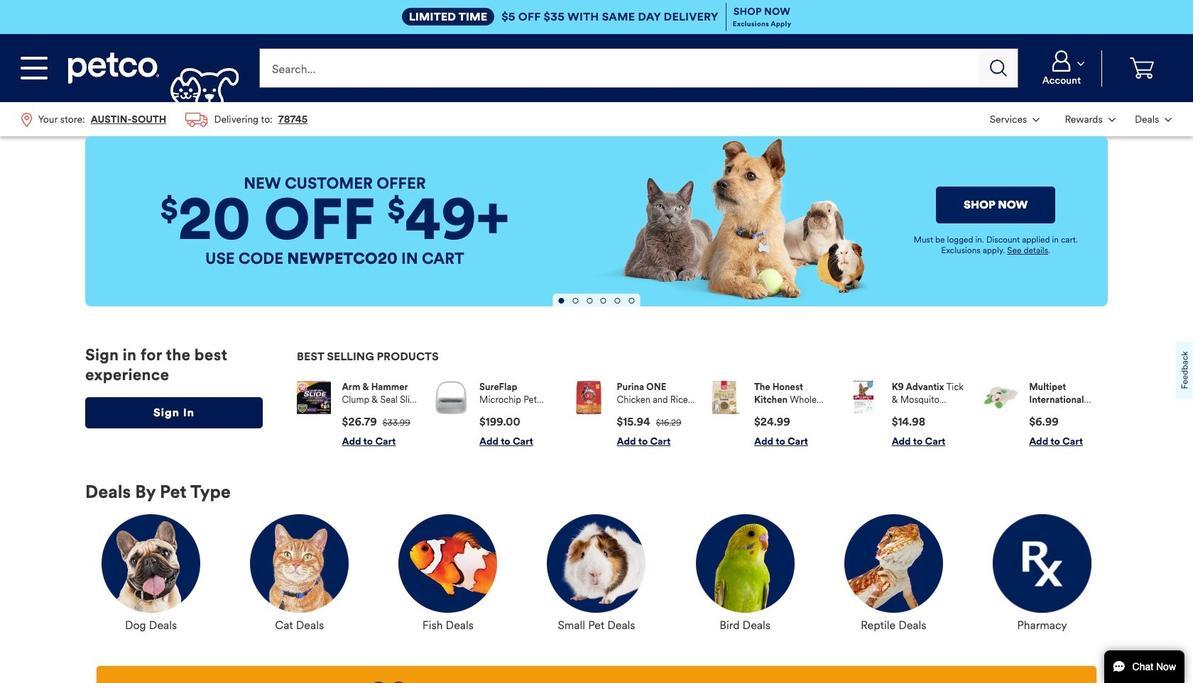 Task type: locate. For each thing, give the bounding box(es) containing it.
6 list item from the left
[[984, 381, 1108, 448]]

reptile deals image
[[844, 515, 943, 614]]

bird deals image
[[696, 515, 794, 614]]

Search search field
[[259, 48, 979, 88]]

pet pharmacy image
[[993, 515, 1091, 614]]

dog deals image
[[102, 515, 200, 614]]

list item
[[297, 381, 421, 448], [434, 381, 558, 448], [572, 381, 696, 448], [709, 381, 833, 448], [847, 381, 970, 448], [984, 381, 1108, 448]]

small pet deals image
[[547, 515, 646, 614]]

list
[[11, 102, 317, 137], [980, 102, 1182, 136], [297, 370, 1108, 459]]

5 list item from the left
[[847, 381, 970, 448]]



Task type: vqa. For each thing, say whether or not it's contained in the screenshot.
Cat inside REFILLABLES HEDGEHOG CAT TOY
no



Task type: describe. For each thing, give the bounding box(es) containing it.
cat deals image
[[250, 515, 349, 614]]

3 list item from the left
[[572, 381, 696, 448]]

2 list item from the left
[[434, 381, 558, 448]]

fish deals image
[[399, 515, 497, 614]]

search image
[[990, 60, 1007, 77]]

4 list item from the left
[[709, 381, 833, 448]]

1 list item from the left
[[297, 381, 421, 448]]



